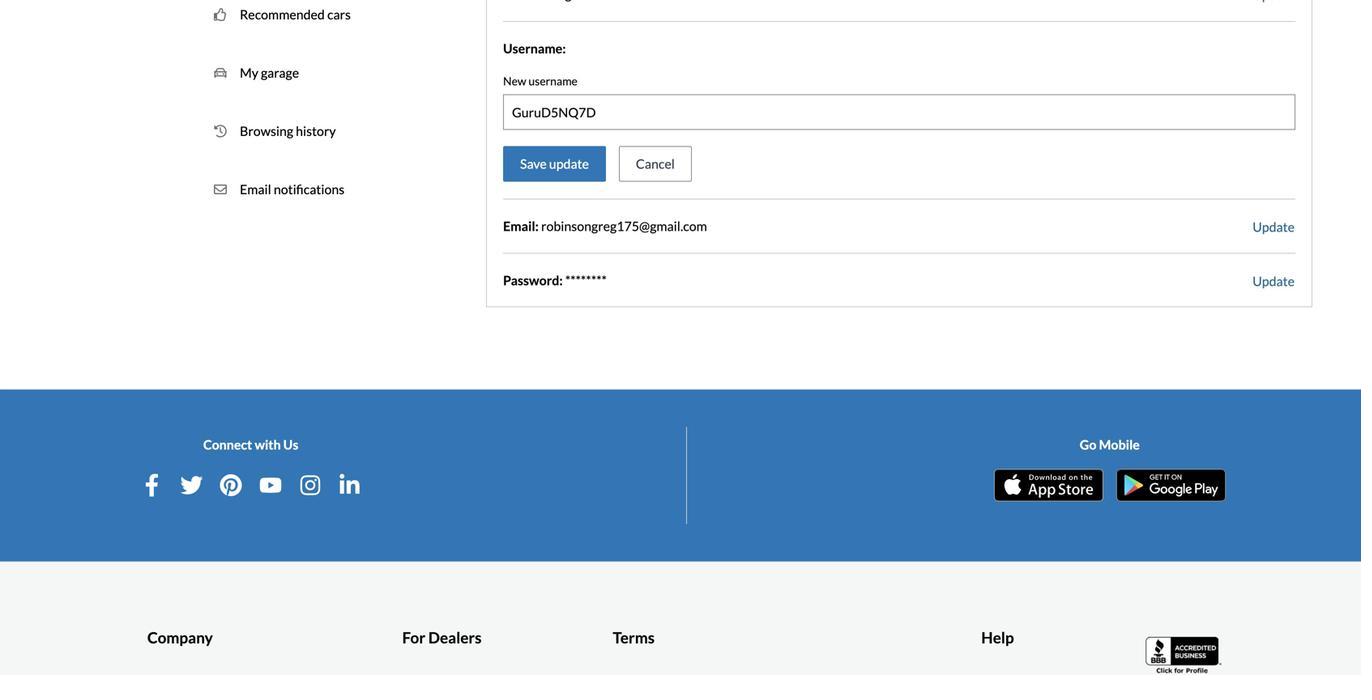 Task type: vqa. For each thing, say whether or not it's contained in the screenshot.
1st Update from the bottom of the page
yes



Task type: locate. For each thing, give the bounding box(es) containing it.
garage
[[261, 65, 299, 81]]

1 vertical spatial update button
[[1252, 271, 1296, 292]]

recommended
[[240, 6, 325, 22]]

terms
[[613, 629, 655, 647]]

password: ********
[[503, 273, 607, 289]]

my
[[240, 65, 258, 81]]

********
[[565, 273, 607, 289]]

connect with us
[[203, 437, 298, 453]]

company
[[147, 629, 213, 647]]

cancel
[[636, 156, 675, 172]]

update button for email: robinsongreg175@gmail.com
[[1252, 217, 1296, 238]]

click for the bbb business review of this auto listing service in cambridge ma image
[[1146, 636, 1224, 676]]

update button
[[1252, 217, 1296, 238], [1252, 271, 1296, 292]]

New username field
[[504, 95, 1295, 129]]

my garage
[[240, 65, 299, 81]]

1 vertical spatial update
[[1253, 274, 1295, 289]]

save
[[520, 156, 547, 172]]

cars
[[327, 6, 351, 22]]

update
[[1253, 219, 1295, 235], [1253, 274, 1295, 289]]

email
[[240, 182, 271, 197]]

go
[[1080, 437, 1097, 453]]

1 update from the top
[[1253, 219, 1295, 235]]

update for password: ********
[[1253, 274, 1295, 289]]

go mobile
[[1080, 437, 1140, 453]]

username
[[529, 74, 578, 88]]

get it on google play image
[[1116, 470, 1226, 502]]

password:
[[503, 273, 563, 289]]

0 vertical spatial update
[[1253, 219, 1295, 235]]

update
[[549, 156, 589, 172]]

pinterest image
[[220, 475, 242, 497]]

recommended cars
[[240, 6, 351, 22]]

with
[[255, 437, 281, 453]]

email notifications link
[[194, 160, 389, 219]]

notifications
[[274, 182, 345, 197]]

car image
[[214, 65, 227, 81]]

new username
[[503, 74, 578, 88]]

2 update from the top
[[1253, 274, 1295, 289]]

help
[[981, 629, 1014, 647]]

save update
[[520, 156, 589, 172]]

0 vertical spatial update button
[[1252, 217, 1296, 238]]

2 update button from the top
[[1252, 271, 1296, 292]]

envelope image
[[214, 182, 227, 198]]

1 update button from the top
[[1252, 217, 1296, 238]]



Task type: describe. For each thing, give the bounding box(es) containing it.
facebook image
[[141, 475, 163, 497]]

recommended cars link
[[194, 0, 389, 44]]

download on the app store image
[[994, 470, 1103, 502]]

for
[[402, 629, 425, 647]]

browsing
[[240, 123, 293, 139]]

browsing history link
[[194, 102, 389, 160]]

for dealers
[[402, 629, 482, 647]]

thumbs up image
[[214, 6, 227, 23]]

new
[[503, 74, 526, 88]]

us
[[283, 437, 298, 453]]

history image
[[214, 123, 227, 139]]

update for email: robinsongreg175@gmail.com
[[1253, 219, 1295, 235]]

instagram image
[[299, 475, 322, 497]]

username:
[[503, 40, 566, 56]]

mobile
[[1099, 437, 1140, 453]]

linkedin image
[[338, 475, 361, 497]]

browsing history
[[240, 123, 336, 139]]

email notifications
[[240, 182, 345, 197]]

email: robinsongreg175@gmail.com
[[503, 218, 707, 234]]

history
[[296, 123, 336, 139]]

my garage link
[[194, 44, 389, 102]]

cancel button
[[619, 146, 692, 182]]

youtube image
[[259, 475, 282, 497]]

robinsongreg175@gmail.com
[[541, 218, 707, 234]]

email:
[[503, 218, 539, 234]]

dealers
[[428, 629, 482, 647]]

save update button
[[503, 146, 606, 182]]

connect
[[203, 437, 252, 453]]

twitter image
[[180, 475, 203, 497]]

update button for password: ********
[[1252, 271, 1296, 292]]



